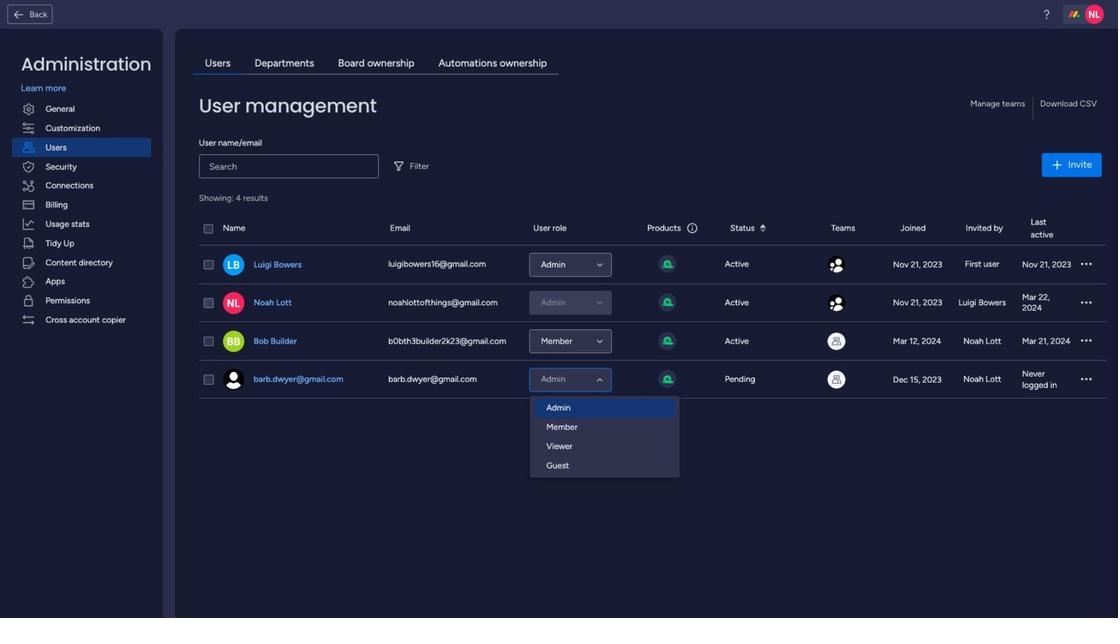 Task type: locate. For each thing, give the bounding box(es) containing it.
add or edit team image for v2 ellipsis image for 4th row
[[828, 333, 845, 351]]

help image
[[1041, 8, 1053, 20]]

0 vertical spatial v2 ellipsis image
[[1081, 298, 1092, 309]]

grid
[[199, 212, 1107, 607]]

v2 ellipsis image for 4th row
[[1081, 336, 1092, 348]]

2 v2 ellipsis image from the top
[[1081, 336, 1092, 348]]

v2 ellipsis image
[[1081, 259, 1092, 271]]

add or edit team image for v2 ellipsis image for 3rd row from the bottom
[[828, 295, 845, 312]]

v2 ellipsis image
[[1081, 298, 1092, 309], [1081, 336, 1092, 348], [1081, 374, 1092, 386]]

2 add or edit team image from the top
[[828, 295, 845, 312]]

3 add or edit team image from the top
[[828, 333, 845, 351]]

1 v2 ellipsis image from the top
[[1081, 298, 1092, 309]]

barb.dwyer@gmail.com image
[[223, 369, 244, 391]]

2 vertical spatial v2 ellipsis image
[[1081, 374, 1092, 386]]

add or edit team image for first row from the bottom v2 ellipsis image
[[828, 371, 845, 389]]

row group
[[199, 246, 1107, 399]]

3 v2 ellipsis image from the top
[[1081, 374, 1092, 386]]

2 row from the top
[[199, 246, 1107, 284]]

1 add or edit team image from the top
[[828, 256, 845, 274]]

1 vertical spatial v2 ellipsis image
[[1081, 336, 1092, 348]]

bob builder image
[[223, 331, 244, 353]]

4 add or edit team image from the top
[[828, 371, 845, 389]]

v2 ellipsis image for 3rd row from the bottom
[[1081, 298, 1092, 309]]

add or edit team image
[[828, 256, 845, 274], [828, 295, 845, 312], [828, 333, 845, 351], [828, 371, 845, 389]]

row
[[199, 212, 1107, 246], [199, 246, 1107, 284], [199, 284, 1107, 323], [199, 323, 1107, 361], [199, 361, 1107, 399]]

back to workspace image
[[13, 8, 25, 20]]



Task type: describe. For each thing, give the bounding box(es) containing it.
luigi bowers image
[[223, 254, 244, 276]]

noah lott image
[[1085, 5, 1104, 24]]

4 row from the top
[[199, 323, 1107, 361]]

1 row from the top
[[199, 212, 1107, 246]]

add or edit team image for v2 ellipsis icon
[[828, 256, 845, 274]]

noah lott image
[[223, 293, 244, 314]]

Search text field
[[199, 154, 379, 178]]

3 row from the top
[[199, 284, 1107, 323]]

5 row from the top
[[199, 361, 1107, 399]]

v2 ellipsis image for first row from the bottom
[[1081, 374, 1092, 386]]



Task type: vqa. For each thing, say whether or not it's contained in the screenshot.
2nd v2 ellipsis image from the bottom
yes



